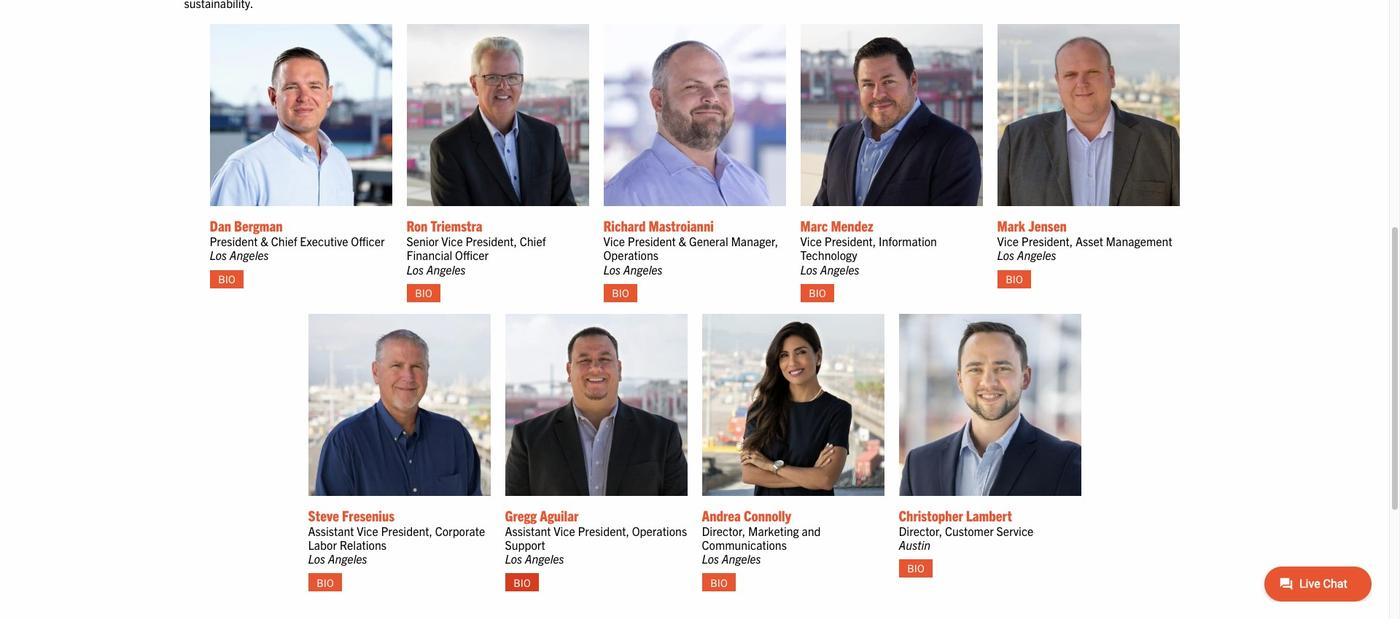 Task type: locate. For each thing, give the bounding box(es) containing it.
1 horizontal spatial chief
[[520, 234, 546, 249]]

director, left marketing
[[702, 524, 745, 539]]

service
[[996, 524, 1034, 539]]

angeles down fresenius
[[328, 552, 367, 567]]

gregg aguilar assistant vice president, operations support los angeles
[[505, 507, 687, 567]]

president,
[[466, 234, 517, 249], [825, 234, 876, 249], [1021, 234, 1073, 249], [381, 524, 432, 539], [578, 524, 629, 539]]

vice
[[441, 234, 463, 249], [603, 234, 625, 249], [800, 234, 822, 249], [997, 234, 1019, 249], [357, 524, 378, 539], [554, 524, 575, 539]]

triemstra
[[431, 217, 482, 235]]

los down richard
[[603, 262, 621, 277]]

chief
[[271, 234, 297, 249], [520, 234, 546, 249]]

vice left mendez
[[800, 234, 822, 249]]

bio link for ron
[[407, 284, 441, 302]]

andrea connolly director, marketing and communications los angeles
[[702, 507, 821, 567]]

los inside steve fresenius assistant vice president, corporate labor relations los angeles
[[308, 552, 325, 567]]

1 horizontal spatial director,
[[899, 524, 942, 539]]

operations left andrea
[[632, 524, 687, 539]]

main content
[[170, 0, 1220, 604]]

los down mark
[[997, 248, 1014, 263]]

mark
[[997, 217, 1025, 235]]

president, for steve fresenius
[[381, 524, 432, 539]]

director, inside christopher lambert director, customer service austin
[[899, 524, 942, 539]]

officer right executive on the top left of the page
[[351, 234, 385, 249]]

1 horizontal spatial officer
[[455, 248, 489, 263]]

director, inside andrea connolly director, marketing and communications los angeles
[[702, 524, 745, 539]]

main content containing dan bergman
[[170, 0, 1220, 604]]

director, for christopher
[[899, 524, 942, 539]]

president inside richard mastroianni vice president & general manager, operations los angeles
[[628, 234, 676, 249]]

dan
[[210, 217, 231, 235]]

2 director, from the left
[[899, 524, 942, 539]]

marc mendez vice president, information technology los angeles
[[800, 217, 937, 277]]

bio down "financial"
[[415, 287, 432, 300]]

vice inside gregg aguilar assistant vice president, operations support los angeles
[[554, 524, 575, 539]]

bio down labor
[[317, 577, 334, 590]]

angeles down bergman
[[230, 248, 269, 263]]

1 chief from the left
[[271, 234, 297, 249]]

1 assistant from the left
[[308, 524, 354, 539]]

bio link down the communications
[[702, 574, 736, 592]]

los inside the "dan bergman president & chief executive officer los angeles"
[[210, 248, 227, 263]]

angeles inside andrea connolly director, marketing and communications los angeles
[[722, 552, 761, 567]]

angeles down mendez
[[820, 262, 859, 277]]

0 horizontal spatial director,
[[702, 524, 745, 539]]

angeles
[[230, 248, 269, 263], [1017, 248, 1056, 263], [426, 262, 466, 277], [623, 262, 663, 277], [820, 262, 859, 277], [328, 552, 367, 567], [525, 552, 564, 567], [722, 552, 761, 567]]

president, for gregg aguilar
[[578, 524, 629, 539]]

bio link for andrea
[[702, 574, 736, 592]]

los down marc
[[800, 262, 818, 277]]

ron
[[407, 217, 428, 235]]

steve
[[308, 507, 339, 525]]

bio down the communications
[[710, 577, 728, 590]]

andrea
[[702, 507, 741, 525]]

officer inside ron triemstra senior vice president, chief financial officer los angeles
[[455, 248, 489, 263]]

bio link for steve
[[308, 574, 342, 592]]

2 assistant from the left
[[505, 524, 551, 539]]

bio down richard
[[612, 287, 629, 300]]

aguilar
[[540, 507, 578, 525]]

bio for dan
[[218, 273, 235, 286]]

los down steve
[[308, 552, 325, 567]]

vice right "support"
[[554, 524, 575, 539]]

director,
[[702, 524, 745, 539], [899, 524, 942, 539]]

officer
[[351, 234, 385, 249], [455, 248, 489, 263]]

vice right steve
[[357, 524, 378, 539]]

1 horizontal spatial president
[[628, 234, 676, 249]]

mark jensen vice president, asset management los angeles
[[997, 217, 1172, 263]]

operations
[[603, 248, 658, 263], [632, 524, 687, 539]]

bio for steve
[[317, 577, 334, 590]]

bio link down "support"
[[505, 574, 539, 592]]

bio link down "financial"
[[407, 284, 441, 302]]

president
[[210, 234, 258, 249], [628, 234, 676, 249]]

vice inside steve fresenius assistant vice president, corporate labor relations los angeles
[[357, 524, 378, 539]]

0 horizontal spatial president
[[210, 234, 258, 249]]

2 chief from the left
[[520, 234, 546, 249]]

operations down richard
[[603, 248, 658, 263]]

dan bergman president & chief executive officer los angeles
[[210, 217, 385, 263]]

mendez
[[831, 217, 873, 235]]

0 vertical spatial operations
[[603, 248, 658, 263]]

los inside richard mastroianni vice president & general manager, operations los angeles
[[603, 262, 621, 277]]

1 & from the left
[[260, 234, 268, 249]]

communications
[[702, 538, 787, 553]]

bio link
[[210, 270, 244, 288], [997, 270, 1031, 288], [407, 284, 441, 302], [603, 284, 638, 302], [800, 284, 835, 302], [899, 560, 933, 578], [308, 574, 342, 592], [505, 574, 539, 592], [702, 574, 736, 592]]

assistant inside steve fresenius assistant vice president, corporate labor relations los angeles
[[308, 524, 354, 539]]

bio link down mark
[[997, 270, 1031, 288]]

los inside andrea connolly director, marketing and communications los angeles
[[702, 552, 719, 567]]

los inside ron triemstra senior vice president, chief financial officer los angeles
[[407, 262, 424, 277]]

vice left mastroianni in the top of the page
[[603, 234, 625, 249]]

bio link down dan
[[210, 270, 244, 288]]

bio link down technology
[[800, 284, 835, 302]]

los inside mark jensen vice president, asset management los angeles
[[997, 248, 1014, 263]]

officer down triemstra
[[455, 248, 489, 263]]

los inside gregg aguilar assistant vice president, operations support los angeles
[[505, 552, 522, 567]]

& right dan
[[260, 234, 268, 249]]

labor
[[308, 538, 337, 553]]

los down andrea
[[702, 552, 719, 567]]

los down senior
[[407, 262, 424, 277]]

1 horizontal spatial &
[[679, 234, 686, 249]]

technology
[[800, 248, 857, 263]]

0 horizontal spatial assistant
[[308, 524, 354, 539]]

bio link down austin
[[899, 560, 933, 578]]

bio down "support"
[[514, 577, 531, 590]]

los down gregg
[[505, 552, 522, 567]]

vice right senior
[[441, 234, 463, 249]]

assistant
[[308, 524, 354, 539], [505, 524, 551, 539]]

chief inside ron triemstra senior vice president, chief financial officer los angeles
[[520, 234, 546, 249]]

mastroianni
[[649, 217, 714, 235]]

assistant inside gregg aguilar assistant vice president, operations support los angeles
[[505, 524, 551, 539]]

angeles down jensen
[[1017, 248, 1056, 263]]

director, left customer
[[899, 524, 942, 539]]

management
[[1106, 234, 1172, 249]]

1 horizontal spatial assistant
[[505, 524, 551, 539]]

angeles down richard
[[623, 262, 663, 277]]

2 president from the left
[[628, 234, 676, 249]]

1 director, from the left
[[702, 524, 745, 539]]

bio link for dan
[[210, 270, 244, 288]]

richard mastroianni vice president & general manager, operations los angeles
[[603, 217, 778, 277]]

bio
[[218, 273, 235, 286], [1006, 273, 1023, 286], [415, 287, 432, 300], [612, 287, 629, 300], [809, 287, 826, 300], [907, 563, 924, 576], [317, 577, 334, 590], [514, 577, 531, 590], [710, 577, 728, 590]]

&
[[260, 234, 268, 249], [679, 234, 686, 249]]

president, inside gregg aguilar assistant vice president, operations support los angeles
[[578, 524, 629, 539]]

executive
[[300, 234, 348, 249]]

angeles down senior
[[426, 262, 466, 277]]

vice left jensen
[[997, 234, 1019, 249]]

0 horizontal spatial officer
[[351, 234, 385, 249]]

angeles down "aguilar" on the bottom left
[[525, 552, 564, 567]]

2 & from the left
[[679, 234, 686, 249]]

angeles inside mark jensen vice president, asset management los angeles
[[1017, 248, 1056, 263]]

bio link down richard
[[603, 284, 638, 302]]

1 president from the left
[[210, 234, 258, 249]]

financial
[[407, 248, 452, 263]]

bio link down labor
[[308, 574, 342, 592]]

information
[[879, 234, 937, 249]]

& inside the "dan bergman president & chief executive officer los angeles"
[[260, 234, 268, 249]]

bio down dan
[[218, 273, 235, 286]]

0 horizontal spatial &
[[260, 234, 268, 249]]

& left general
[[679, 234, 686, 249]]

los down dan
[[210, 248, 227, 263]]

president, inside ron triemstra senior vice president, chief financial officer los angeles
[[466, 234, 517, 249]]

los
[[210, 248, 227, 263], [997, 248, 1014, 263], [407, 262, 424, 277], [603, 262, 621, 277], [800, 262, 818, 277], [308, 552, 325, 567], [505, 552, 522, 567], [702, 552, 719, 567]]

angeles down marketing
[[722, 552, 761, 567]]

president, inside mark jensen vice president, asset management los angeles
[[1021, 234, 1073, 249]]

angeles inside marc mendez vice president, information technology los angeles
[[820, 262, 859, 277]]

corporate
[[435, 524, 485, 539]]

bio down austin
[[907, 563, 924, 576]]

bio down technology
[[809, 287, 826, 300]]

0 horizontal spatial chief
[[271, 234, 297, 249]]

1 vertical spatial operations
[[632, 524, 687, 539]]

fresenius
[[342, 507, 395, 525]]

support
[[505, 538, 545, 553]]

president, inside steve fresenius assistant vice president, corporate labor relations los angeles
[[381, 524, 432, 539]]

vice inside ron triemstra senior vice president, chief financial officer los angeles
[[441, 234, 463, 249]]

bio link for marc
[[800, 284, 835, 302]]

steve fresenius assistant vice president, corporate labor relations los angeles
[[308, 507, 485, 567]]

bio down mark
[[1006, 273, 1023, 286]]

officer inside the "dan bergman president & chief executive officer los angeles"
[[351, 234, 385, 249]]



Task type: vqa. For each thing, say whether or not it's contained in the screenshot.


Task type: describe. For each thing, give the bounding box(es) containing it.
bio for richard
[[612, 287, 629, 300]]

angeles inside ron triemstra senior vice president, chief financial officer los angeles
[[426, 262, 466, 277]]

bio link for mark
[[997, 270, 1031, 288]]

bio for marc
[[809, 287, 826, 300]]

president inside the "dan bergman president & chief executive officer los angeles"
[[210, 234, 258, 249]]

president, for ron triemstra
[[466, 234, 517, 249]]

operations inside gregg aguilar assistant vice president, operations support los angeles
[[632, 524, 687, 539]]

austin
[[899, 538, 931, 553]]

vice inside marc mendez vice president, information technology los angeles
[[800, 234, 822, 249]]

bio link for richard
[[603, 284, 638, 302]]

operations inside richard mastroianni vice president & general manager, operations los angeles
[[603, 248, 658, 263]]

bio for gregg
[[514, 577, 531, 590]]

assistant for steve
[[308, 524, 354, 539]]

los inside marc mendez vice president, information technology los angeles
[[800, 262, 818, 277]]

president, inside marc mendez vice president, information technology los angeles
[[825, 234, 876, 249]]

angeles inside steve fresenius assistant vice president, corporate labor relations los angeles
[[328, 552, 367, 567]]

gregg
[[505, 507, 537, 525]]

manager,
[[731, 234, 778, 249]]

christopher lambert director, customer service austin
[[899, 507, 1034, 553]]

bergman
[[234, 217, 283, 235]]

& inside richard mastroianni vice president & general manager, operations los angeles
[[679, 234, 686, 249]]

relations
[[340, 538, 386, 553]]

lambert
[[966, 507, 1012, 525]]

christopher
[[899, 507, 963, 525]]

bio for ron
[[415, 287, 432, 300]]

director, for andrea
[[702, 524, 745, 539]]

and
[[802, 524, 821, 539]]

vice inside richard mastroianni vice president & general manager, operations los angeles
[[603, 234, 625, 249]]

general
[[689, 234, 728, 249]]

bio for andrea
[[710, 577, 728, 590]]

bio for christopher
[[907, 563, 924, 576]]

bio link for christopher
[[899, 560, 933, 578]]

assistant for gregg
[[505, 524, 551, 539]]

angeles inside gregg aguilar assistant vice president, operations support los angeles
[[525, 552, 564, 567]]

customer
[[945, 524, 994, 539]]

marketing
[[748, 524, 799, 539]]

senior
[[407, 234, 439, 249]]

angeles inside richard mastroianni vice president & general manager, operations los angeles
[[623, 262, 663, 277]]

angeles inside the "dan bergman president & chief executive officer los angeles"
[[230, 248, 269, 263]]

chief inside the "dan bergman president & chief executive officer los angeles"
[[271, 234, 297, 249]]

richard
[[603, 217, 646, 235]]

marc
[[800, 217, 828, 235]]

connolly
[[744, 507, 791, 525]]

jensen
[[1028, 217, 1067, 235]]

ron triemstra senior vice president, chief financial officer los angeles
[[407, 217, 546, 277]]

bio for mark
[[1006, 273, 1023, 286]]

vice inside mark jensen vice president, asset management los angeles
[[997, 234, 1019, 249]]

asset
[[1076, 234, 1103, 249]]

bio link for gregg
[[505, 574, 539, 592]]



